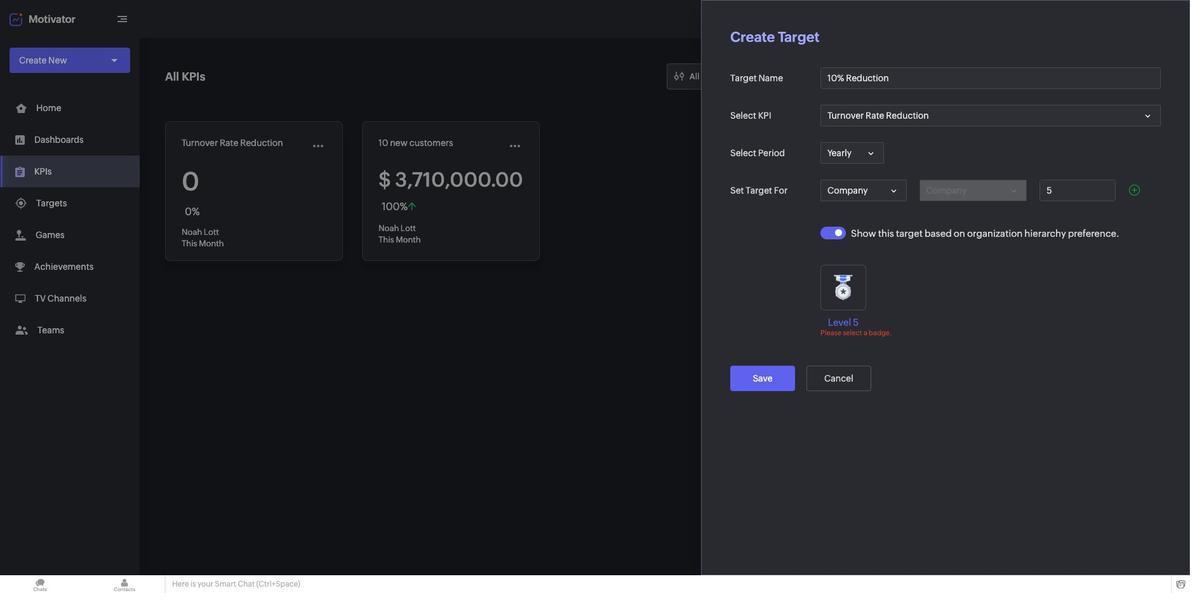 Task type: locate. For each thing, give the bounding box(es) containing it.
turnover up 0
[[182, 138, 218, 148]]

create up target name
[[731, 29, 775, 45]]

select for select kpi
[[731, 111, 757, 121]]

0 vertical spatial reduction
[[886, 111, 929, 121]]

1 horizontal spatial company
[[927, 186, 967, 196]]

set
[[731, 186, 744, 196]]

yearly
[[828, 148, 852, 158]]

2 company from the left
[[927, 186, 967, 196]]

show
[[851, 228, 876, 239]]

target name
[[731, 73, 783, 83]]

company field up show this target based on organization hierarchy preference.
[[920, 180, 1027, 201]]

chats image
[[0, 576, 80, 593]]

kpis
[[182, 70, 205, 83], [34, 166, 52, 177]]

0 horizontal spatial noah lott this month
[[182, 227, 224, 248]]

target for set
[[746, 186, 773, 196]]

your
[[198, 580, 213, 589]]

noah down 0%
[[182, 227, 202, 237]]

0 vertical spatial kpis
[[182, 70, 205, 83]]

0 horizontal spatial lott
[[204, 227, 219, 237]]

noah for $ 3,710,000.00
[[379, 224, 399, 233]]

based
[[925, 228, 952, 239]]

0 vertical spatial select
[[731, 111, 757, 121]]

$
[[379, 168, 391, 191]]

1 horizontal spatial noah
[[379, 224, 399, 233]]

kpis right all at the top of the page
[[182, 70, 205, 83]]

kpis up targets
[[34, 166, 52, 177]]

turnover up yearly
[[828, 111, 864, 121]]

turnover rate reduction up 0
[[182, 138, 283, 148]]

0 horizontal spatial this
[[182, 239, 197, 248]]

reduction
[[886, 111, 929, 121], [240, 138, 283, 148]]

0 horizontal spatial turnover
[[182, 138, 218, 148]]

10 new customers
[[379, 138, 453, 148]]

turnover rate reduction up yearly field
[[828, 111, 929, 121]]

1 vertical spatial select
[[731, 148, 757, 158]]

0 horizontal spatial kpis
[[34, 166, 52, 177]]

rate
[[866, 111, 885, 121], [220, 138, 239, 148]]

turnover
[[828, 111, 864, 121], [182, 138, 218, 148]]

target
[[778, 29, 820, 45], [731, 73, 757, 83], [746, 186, 773, 196]]

1 horizontal spatial turnover rate reduction
[[828, 111, 929, 121]]

this
[[878, 228, 894, 239]]

noah lott this month
[[379, 224, 421, 245], [182, 227, 224, 248]]

1 horizontal spatial create
[[731, 29, 775, 45]]

a
[[864, 329, 868, 337]]

this
[[379, 235, 394, 245], [182, 239, 197, 248]]

0 vertical spatial create
[[731, 29, 775, 45]]

company down yearly field
[[828, 186, 868, 196]]

customers
[[410, 138, 453, 148]]

1 vertical spatial reduction
[[240, 138, 283, 148]]

1 company from the left
[[828, 186, 868, 196]]

1 vertical spatial rate
[[220, 138, 239, 148]]

1 horizontal spatial noah lott this month
[[379, 224, 421, 245]]

for
[[774, 186, 788, 196]]

lott
[[401, 224, 416, 233], [204, 227, 219, 237]]

list
[[0, 92, 140, 346]]

please
[[821, 329, 842, 337]]

company for second company field from right
[[828, 186, 868, 196]]

target left for
[[746, 186, 773, 196]]

0 horizontal spatial create
[[19, 55, 47, 65]]

month down 100%
[[396, 235, 421, 245]]

here
[[172, 580, 189, 589]]

0 horizontal spatial company field
[[821, 180, 907, 201]]

None text field
[[821, 68, 1161, 88]]

1 horizontal spatial month
[[396, 235, 421, 245]]

month down 0%
[[199, 239, 224, 248]]

company
[[828, 186, 868, 196], [927, 186, 967, 196]]

this down 100%
[[379, 235, 394, 245]]

all kpis
[[165, 70, 205, 83]]

target left name
[[731, 73, 757, 83]]

0 vertical spatial turnover
[[828, 111, 864, 121]]

0 horizontal spatial company
[[828, 186, 868, 196]]

1 vertical spatial target
[[731, 73, 757, 83]]

is
[[191, 580, 196, 589]]

targets
[[36, 198, 67, 208]]

tv channels
[[35, 294, 86, 304]]

Turnover Rate Reduction field
[[821, 105, 1161, 126]]

select
[[731, 111, 757, 121], [731, 148, 757, 158]]

0 vertical spatial turnover rate reduction
[[828, 111, 929, 121]]

hierarchy
[[1025, 228, 1067, 239]]

select left kpi
[[731, 111, 757, 121]]

2 vertical spatial target
[[746, 186, 773, 196]]

noah down 100%
[[379, 224, 399, 233]]

month
[[396, 235, 421, 245], [199, 239, 224, 248]]

this down 0%
[[182, 239, 197, 248]]

create target
[[731, 29, 820, 45]]

0 vertical spatial target
[[778, 29, 820, 45]]

0 horizontal spatial noah
[[182, 227, 202, 237]]

noah
[[379, 224, 399, 233], [182, 227, 202, 237]]

1 horizontal spatial turnover
[[828, 111, 864, 121]]

100%
[[382, 201, 408, 213]]

target up name
[[778, 29, 820, 45]]

1 horizontal spatial lott
[[401, 224, 416, 233]]

create
[[731, 29, 775, 45], [19, 55, 47, 65]]

0 vertical spatial rate
[[866, 111, 885, 121]]

1 select from the top
[[731, 111, 757, 121]]

select kpi
[[731, 111, 772, 121]]

1 horizontal spatial reduction
[[886, 111, 929, 121]]

turnover rate reduction
[[828, 111, 929, 121], [182, 138, 283, 148]]

this for 0
[[182, 239, 197, 248]]

Add Points text field
[[1041, 180, 1116, 201]]

create left new
[[19, 55, 47, 65]]

0 horizontal spatial reduction
[[240, 138, 283, 148]]

Company field
[[821, 180, 907, 201], [920, 180, 1027, 201]]

1 vertical spatial create
[[19, 55, 47, 65]]

0 horizontal spatial month
[[199, 239, 224, 248]]

noah lott this month down 0%
[[182, 227, 224, 248]]

company up based
[[927, 186, 967, 196]]

(ctrl+space)
[[256, 580, 300, 589]]

1 vertical spatial kpis
[[34, 166, 52, 177]]

kpi
[[758, 111, 772, 121]]

1 horizontal spatial company field
[[920, 180, 1027, 201]]

show this target based on organization hierarchy preference.
[[851, 228, 1120, 239]]

company field down yearly field
[[821, 180, 907, 201]]

select left "period"
[[731, 148, 757, 158]]

period
[[758, 148, 785, 158]]

1 horizontal spatial this
[[379, 235, 394, 245]]

noah lott this month down 100%
[[379, 224, 421, 245]]

1 horizontal spatial rate
[[866, 111, 885, 121]]

0
[[182, 167, 200, 196]]

2 select from the top
[[731, 148, 757, 158]]

reduction inside field
[[886, 111, 929, 121]]

company for 1st company field from right
[[927, 186, 967, 196]]

turnover inside field
[[828, 111, 864, 121]]

0 horizontal spatial turnover rate reduction
[[182, 138, 283, 148]]



Task type: describe. For each thing, give the bounding box(es) containing it.
teams
[[37, 325, 64, 335]]

home
[[36, 103, 61, 113]]

month for 0
[[199, 239, 224, 248]]

0 horizontal spatial rate
[[220, 138, 239, 148]]

games
[[36, 230, 65, 240]]

kpis inside list
[[34, 166, 52, 177]]

create new
[[19, 55, 67, 65]]

cancel
[[825, 374, 854, 384]]

3,710,000.00
[[395, 168, 523, 191]]

user image
[[1151, 9, 1172, 29]]

2 company field from the left
[[920, 180, 1027, 201]]

target
[[896, 228, 923, 239]]

month for $ 3,710,000.00
[[396, 235, 421, 245]]

select period
[[731, 148, 785, 158]]

name
[[759, 73, 783, 83]]

save
[[753, 374, 773, 384]]

create for create new
[[19, 55, 47, 65]]

1 vertical spatial turnover rate reduction
[[182, 138, 283, 148]]

1 company field from the left
[[821, 180, 907, 201]]

10
[[379, 138, 388, 148]]

$ 3,710,000.00
[[379, 168, 523, 191]]

rate inside field
[[866, 111, 885, 121]]

all
[[165, 70, 179, 83]]

0%
[[185, 206, 200, 218]]

channels
[[48, 294, 86, 304]]

this for $ 3,710,000.00
[[379, 235, 394, 245]]

new
[[48, 55, 67, 65]]

new
[[390, 138, 408, 148]]

motivator
[[29, 13, 75, 25]]

achievements
[[34, 262, 94, 272]]

set target for
[[731, 186, 788, 196]]

smart
[[215, 580, 236, 589]]

select for select period
[[731, 148, 757, 158]]

lott for 0
[[204, 227, 219, 237]]

dashboards
[[34, 135, 84, 145]]

noah for 0
[[182, 227, 202, 237]]

on
[[954, 228, 966, 239]]

1 horizontal spatial kpis
[[182, 70, 205, 83]]

create for create target
[[731, 29, 775, 45]]

target for create
[[778, 29, 820, 45]]

badge.
[[869, 329, 892, 337]]

organization
[[967, 228, 1023, 239]]

level 5 please select a badge.
[[821, 317, 892, 337]]

1 vertical spatial turnover
[[182, 138, 218, 148]]

save button
[[731, 366, 795, 391]]

level
[[828, 317, 852, 328]]

tv
[[35, 294, 46, 304]]

Yearly field
[[821, 142, 884, 164]]

noah lott this month for $ 3,710,000.00
[[379, 224, 421, 245]]

list containing home
[[0, 92, 140, 346]]

chat
[[238, 580, 255, 589]]

5
[[853, 317, 859, 328]]

preference.
[[1068, 228, 1120, 239]]

select
[[843, 329, 863, 337]]

contacts image
[[84, 576, 165, 593]]

turnover rate reduction inside turnover rate reduction field
[[828, 111, 929, 121]]

here is your smart chat (ctrl+space)
[[172, 580, 300, 589]]

lott for $ 3,710,000.00
[[401, 224, 416, 233]]

cancel button
[[807, 366, 872, 391]]

noah lott this month for 0
[[182, 227, 224, 248]]



Task type: vqa. For each thing, say whether or not it's contained in the screenshot.
'COMPLIANCE SETTINGS' at left
no



